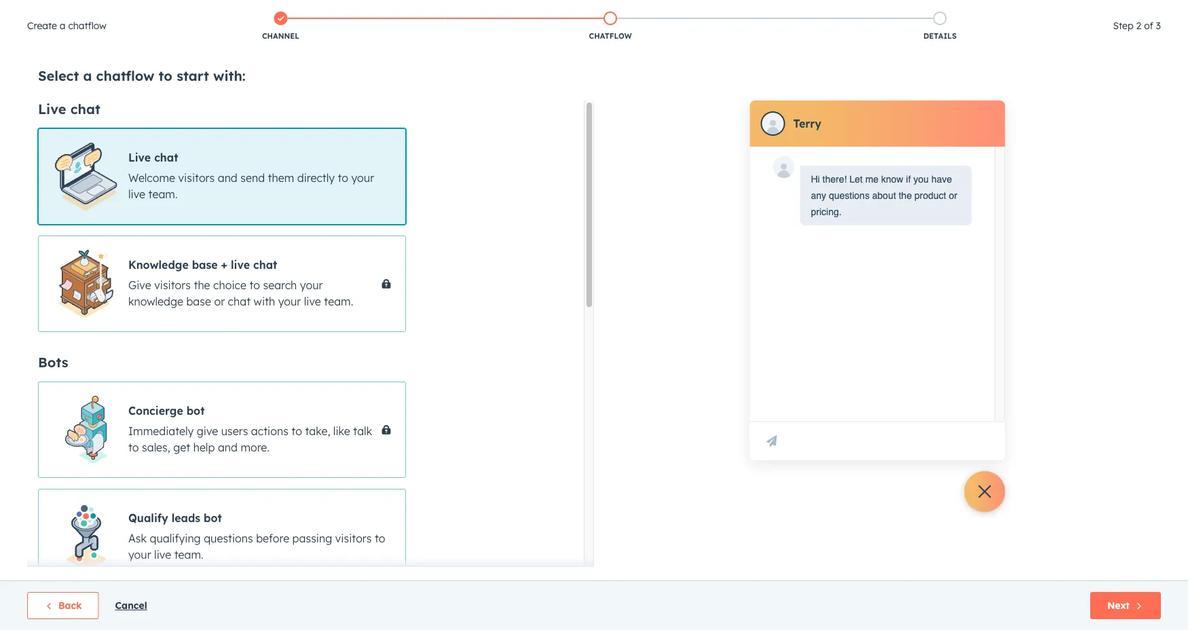 Task type: describe. For each thing, give the bounding box(es) containing it.
select
[[38, 67, 79, 84]]

talk
[[354, 425, 373, 438]]

live right with
[[304, 295, 321, 308]]

a for select
[[83, 67, 92, 84]]

team. inside knowledge base + live chat give visitors the choice to search your knowledge base or chat with your live team.
[[324, 295, 354, 308]]

2
[[1137, 20, 1142, 32]]

to left take, at left
[[292, 425, 302, 438]]

the inside "hi there! let me know if you have any questions about the product or pricing."
[[899, 190, 913, 201]]

chat up search
[[253, 258, 277, 272]]

details list item
[[776, 9, 1106, 44]]

or inside knowledge base + live chat give visitors the choice to search your knowledge base or chat with your live team.
[[214, 295, 225, 308]]

pricing.
[[812, 207, 842, 217]]

chatflow for select
[[96, 67, 155, 84]]

live inside live chat welcome visitors and send them directly to your live team.
[[128, 188, 145, 201]]

hi
[[812, 174, 821, 185]]

qualify leads bot ask qualifying questions before passing visitors to your live team.
[[128, 512, 386, 562]]

channel completed list item
[[116, 9, 446, 44]]

live right +
[[231, 258, 250, 272]]

next button
[[1091, 592, 1162, 620]]

cancel
[[115, 600, 147, 612]]

and inside concierge bot immediately give users actions to take, like talk to sales, get help and more.
[[218, 441, 238, 455]]

knowledge
[[128, 258, 189, 272]]

channel
[[262, 31, 300, 41]]

step 2 of 3
[[1114, 20, 1162, 32]]

send
[[241, 171, 265, 185]]

or inside "hi there! let me know if you have any questions about the product or pricing."
[[950, 190, 958, 201]]

choice
[[213, 279, 247, 292]]

calling icon image
[[946, 5, 958, 17]]

start
[[177, 67, 209, 84]]

visitors inside live chat welcome visitors and send them directly to your live team.
[[178, 171, 215, 185]]

1 menu item from the left
[[937, 0, 939, 22]]

with:
[[213, 67, 246, 84]]

bot inside concierge bot immediately give users actions to take, like talk to sales, get help and more.
[[187, 404, 205, 418]]

to inside qualify leads bot ask qualifying questions before passing visitors to your live team.
[[375, 532, 386, 546]]

passing
[[293, 532, 332, 546]]

chatflow for create
[[68, 20, 106, 32]]

back button
[[27, 592, 99, 620]]

chatflow list item
[[446, 9, 776, 44]]

if
[[907, 174, 911, 185]]

select a chatflow to start with:
[[38, 67, 246, 84]]

there!
[[823, 174, 847, 185]]

leads
[[172, 512, 201, 525]]

give
[[197, 425, 218, 438]]

details
[[924, 31, 957, 41]]

before
[[256, 532, 290, 546]]

cancel button
[[115, 598, 147, 614]]

+
[[221, 258, 228, 272]]

live for live chat
[[38, 101, 66, 118]]

you
[[914, 174, 929, 185]]

to left sales,
[[128, 441, 139, 455]]

questions inside "hi there! let me know if you have any questions about the product or pricing."
[[830, 190, 870, 201]]

immediately
[[128, 425, 194, 438]]

me
[[866, 174, 879, 185]]

create
[[27, 20, 57, 32]]

know
[[882, 174, 904, 185]]

1 vertical spatial base
[[186, 295, 211, 308]]

team. inside qualify leads bot ask qualifying questions before passing visitors to your live team.
[[174, 548, 204, 562]]

chat inside live chat welcome visitors and send them directly to your live team.
[[154, 151, 178, 164]]

questions inside qualify leads bot ask qualifying questions before passing visitors to your live team.
[[204, 532, 253, 546]]

let
[[850, 174, 863, 185]]

2 menu item from the left
[[1068, 0, 1173, 22]]

welcome
[[128, 171, 175, 185]]

create a chatflow
[[27, 20, 106, 32]]

take,
[[305, 425, 330, 438]]



Task type: locate. For each thing, give the bounding box(es) containing it.
1 vertical spatial questions
[[204, 532, 253, 546]]

to right directly
[[338, 171, 349, 185]]

visitors right "welcome"
[[178, 171, 215, 185]]

0 vertical spatial team.
[[149, 188, 178, 201]]

search
[[263, 279, 297, 292]]

1 horizontal spatial live
[[128, 151, 151, 164]]

1 vertical spatial visitors
[[154, 279, 191, 292]]

sales,
[[142, 441, 170, 455]]

more.
[[241, 441, 270, 455]]

upgrade image
[[874, 6, 886, 18]]

chatflow
[[589, 31, 632, 41]]

upgrade menu
[[865, 0, 1173, 22]]

3
[[1157, 20, 1162, 32]]

knowledge
[[128, 295, 183, 308]]

qualify
[[128, 512, 168, 525]]

the down "if"
[[899, 190, 913, 201]]

back
[[58, 600, 82, 612]]

None checkbox
[[38, 128, 406, 225], [38, 236, 406, 332], [38, 489, 406, 586], [38, 128, 406, 225], [38, 236, 406, 332], [38, 489, 406, 586]]

team. inside live chat welcome visitors and send them directly to your live team.
[[149, 188, 178, 201]]

0 vertical spatial bot
[[187, 404, 205, 418]]

visitors up the knowledge
[[154, 279, 191, 292]]

live down "welcome"
[[128, 188, 145, 201]]

live down the select on the top
[[38, 101, 66, 118]]

visitors inside knowledge base + live chat give visitors the choice to search your knowledge base or chat with your live team.
[[154, 279, 191, 292]]

or down choice
[[214, 295, 225, 308]]

help
[[193, 441, 215, 455]]

none checkbox containing concierge bot
[[38, 382, 406, 478]]

questions left before
[[204, 532, 253, 546]]

them
[[268, 171, 294, 185]]

bot up give
[[187, 404, 205, 418]]

concierge bot immediately give users actions to take, like talk to sales, get help and more.
[[128, 404, 373, 455]]

chat down the select on the top
[[70, 101, 100, 118]]

about
[[873, 190, 897, 201]]

live chat
[[38, 101, 100, 118]]

chatflow up live chat
[[96, 67, 155, 84]]

base left +
[[192, 258, 218, 272]]

0 vertical spatial visitors
[[178, 171, 215, 185]]

1 vertical spatial live
[[128, 151, 151, 164]]

and left send
[[218, 171, 238, 185]]

1 vertical spatial bot
[[204, 512, 222, 525]]

the left choice
[[194, 279, 210, 292]]

hi there! let me know if you have any questions about the product or pricing.
[[812, 174, 958, 217]]

chat
[[70, 101, 100, 118], [154, 151, 178, 164], [253, 258, 277, 272], [228, 295, 251, 308]]

0 vertical spatial live
[[38, 101, 66, 118]]

bot inside qualify leads bot ask qualifying questions before passing visitors to your live team.
[[204, 512, 222, 525]]

to right passing
[[375, 532, 386, 546]]

1 horizontal spatial the
[[899, 190, 913, 201]]

base right the knowledge
[[186, 295, 211, 308]]

chat down choice
[[228, 295, 251, 308]]

2 and from the top
[[218, 441, 238, 455]]

to left start
[[159, 67, 173, 84]]

a for create
[[60, 20, 66, 32]]

visitors inside qualify leads bot ask qualifying questions before passing visitors to your live team.
[[335, 532, 372, 546]]

of
[[1145, 20, 1154, 32]]

bots
[[38, 354, 68, 371]]

the
[[899, 190, 913, 201], [194, 279, 210, 292]]

2 vertical spatial visitors
[[335, 532, 372, 546]]

and down users
[[218, 441, 238, 455]]

chatflow
[[68, 20, 106, 32], [96, 67, 155, 84]]

agent says: hi there! let me know if you have any questions about the product or pricing. element
[[812, 171, 962, 220]]

list
[[116, 9, 1106, 44]]

0 horizontal spatial or
[[214, 295, 225, 308]]

live chat welcome visitors and send them directly to your live team.
[[128, 151, 374, 201]]

your right directly
[[352, 171, 374, 185]]

0 horizontal spatial the
[[194, 279, 210, 292]]

1 and from the top
[[218, 171, 238, 185]]

live
[[128, 188, 145, 201], [231, 258, 250, 272], [304, 295, 321, 308], [154, 548, 171, 562]]

bot right leads
[[204, 512, 222, 525]]

directly
[[297, 171, 335, 185]]

get
[[173, 441, 190, 455]]

1 horizontal spatial menu item
[[1068, 0, 1173, 22]]

knowledge base + live chat give visitors the choice to search your knowledge base or chat with your live team.
[[128, 258, 354, 308]]

None checkbox
[[38, 382, 406, 478]]

or down have
[[950, 190, 958, 201]]

have
[[932, 174, 953, 185]]

1 vertical spatial and
[[218, 441, 238, 455]]

product
[[915, 190, 947, 201]]

questions down let in the right of the page
[[830, 190, 870, 201]]

1 horizontal spatial questions
[[830, 190, 870, 201]]

live
[[38, 101, 66, 118], [128, 151, 151, 164]]

terry
[[794, 117, 822, 130]]

0 vertical spatial and
[[218, 171, 238, 185]]

0 vertical spatial base
[[192, 258, 218, 272]]

to inside live chat welcome visitors and send them directly to your live team.
[[338, 171, 349, 185]]

concierge
[[128, 404, 183, 418]]

0 horizontal spatial a
[[60, 20, 66, 32]]

users
[[221, 425, 248, 438]]

your inside live chat welcome visitors and send them directly to your live team.
[[352, 171, 374, 185]]

the inside knowledge base + live chat give visitors the choice to search your knowledge base or chat with your live team.
[[194, 279, 210, 292]]

like
[[333, 425, 350, 438]]

your
[[352, 171, 374, 185], [300, 279, 323, 292], [278, 295, 301, 308], [128, 548, 151, 562]]

chatflow right create
[[68, 20, 106, 32]]

0 vertical spatial questions
[[830, 190, 870, 201]]

live down 'qualifying'
[[154, 548, 171, 562]]

0 vertical spatial chatflow
[[68, 20, 106, 32]]

0 horizontal spatial menu item
[[937, 0, 939, 22]]

questions
[[830, 190, 870, 201], [204, 532, 253, 546]]

and
[[218, 171, 238, 185], [218, 441, 238, 455]]

to
[[159, 67, 173, 84], [338, 171, 349, 185], [250, 279, 260, 292], [292, 425, 302, 438], [128, 441, 139, 455], [375, 532, 386, 546]]

1 vertical spatial a
[[83, 67, 92, 84]]

1 vertical spatial chatflow
[[96, 67, 155, 84]]

or
[[950, 190, 958, 201], [214, 295, 225, 308]]

your right search
[[300, 279, 323, 292]]

1 horizontal spatial a
[[83, 67, 92, 84]]

0 vertical spatial the
[[899, 190, 913, 201]]

bot
[[187, 404, 205, 418], [204, 512, 222, 525]]

0 vertical spatial or
[[950, 190, 958, 201]]

to up with
[[250, 279, 260, 292]]

live inside qualify leads bot ask qualifying questions before passing visitors to your live team.
[[154, 548, 171, 562]]

your inside qualify leads bot ask qualifying questions before passing visitors to your live team.
[[128, 548, 151, 562]]

a
[[60, 20, 66, 32], [83, 67, 92, 84]]

visitors
[[178, 171, 215, 185], [154, 279, 191, 292], [335, 532, 372, 546]]

a right the select on the top
[[83, 67, 92, 84]]

any
[[812, 190, 827, 201]]

menu item
[[937, 0, 939, 22], [1068, 0, 1173, 22]]

base
[[192, 258, 218, 272], [186, 295, 211, 308]]

qualifying
[[150, 532, 201, 546]]

0 horizontal spatial questions
[[204, 532, 253, 546]]

your down search
[[278, 295, 301, 308]]

next
[[1108, 600, 1131, 612]]

team.
[[149, 188, 178, 201], [324, 295, 354, 308], [174, 548, 204, 562]]

visitors right passing
[[335, 532, 372, 546]]

1 vertical spatial team.
[[324, 295, 354, 308]]

ask
[[128, 532, 147, 546]]

to inside knowledge base + live chat give visitors the choice to search your knowledge base or chat with your live team.
[[250, 279, 260, 292]]

1 vertical spatial or
[[214, 295, 225, 308]]

give
[[128, 279, 151, 292]]

list containing channel
[[116, 9, 1106, 44]]

live inside live chat welcome visitors and send them directly to your live team.
[[128, 151, 151, 164]]

with
[[254, 295, 275, 308]]

actions
[[251, 425, 289, 438]]

your down ask
[[128, 548, 151, 562]]

live up "welcome"
[[128, 151, 151, 164]]

0 vertical spatial a
[[60, 20, 66, 32]]

1 horizontal spatial or
[[950, 190, 958, 201]]

1 vertical spatial the
[[194, 279, 210, 292]]

step
[[1114, 20, 1134, 32]]

Search HubSpot search field
[[998, 29, 1164, 52]]

0 horizontal spatial live
[[38, 101, 66, 118]]

a right create
[[60, 20, 66, 32]]

upgrade
[[889, 6, 927, 18]]

and inside live chat welcome visitors and send them directly to your live team.
[[218, 171, 238, 185]]

calling icon button
[[941, 2, 964, 20]]

2 vertical spatial team.
[[174, 548, 204, 562]]

chat up "welcome"
[[154, 151, 178, 164]]

live for live chat welcome visitors and send them directly to your live team.
[[128, 151, 151, 164]]



Task type: vqa. For each thing, say whether or not it's contained in the screenshot.
to in the Knowledge base + live chat Give visitors the choice to search your knowledge base or chat with your live team.
yes



